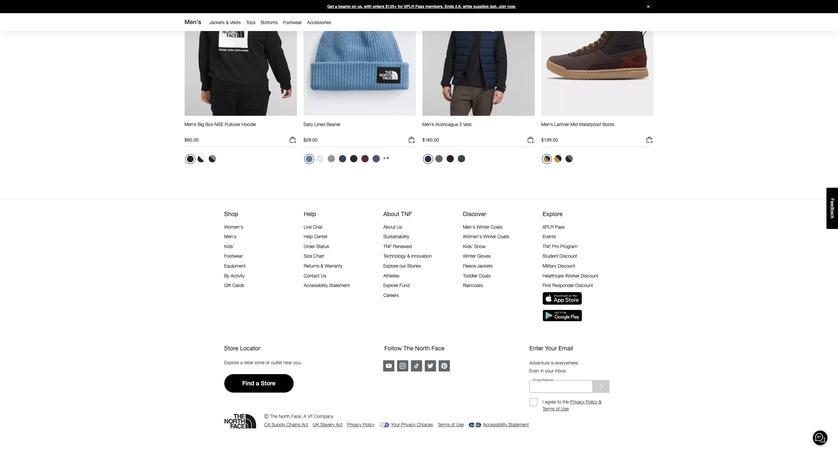 Task type: describe. For each thing, give the bounding box(es) containing it.
contact
[[304, 273, 320, 279]]

a inside button
[[830, 212, 835, 214]]

explore for explore fund
[[383, 283, 398, 289]]

$160.00 button
[[422, 136, 535, 147]]

men's for men's larimer mid waterproof boots
[[541, 122, 553, 127]]

men's aconcagua 3 vest
[[422, 122, 472, 127]]

military discount link
[[543, 263, 575, 269]]

discount down worker at the bottom of the page
[[576, 283, 593, 289]]

1 e from the top
[[830, 201, 835, 204]]

email address
[[534, 378, 554, 382]]

1 tnf black radio from the left
[[348, 154, 359, 164]]

0 horizontal spatial pass
[[415, 4, 424, 9]]

0 vertical spatial accessibility statement
[[304, 283, 350, 289]]

to
[[558, 399, 561, 405]]

2.6,
[[455, 4, 462, 9]]

is
[[551, 360, 554, 366]]

men's big box nse pullover hoodie image
[[185, 0, 297, 116]]

d
[[830, 206, 835, 209]]

women's for women's winter coats
[[463, 234, 482, 240]]

$choose color$ option group for $139.00
[[541, 154, 575, 167]]

toddler
[[463, 273, 478, 279]]

ca supply chains act link
[[264, 422, 308, 429]]

salty lined beanie
[[304, 122, 340, 127]]

lined
[[314, 122, 325, 127]]

explore for explore a retail store or outlet near you.
[[224, 360, 239, 366]]

& inside privacy policy & terms of use
[[599, 399, 602, 405]]

privacy policy
[[347, 422, 375, 428]]

footwear link
[[224, 254, 243, 259]]

women's link
[[224, 224, 243, 230]]

b
[[830, 209, 835, 212]]

pine needle image
[[458, 155, 465, 163]]

about tnf
[[383, 211, 412, 218]]

near
[[283, 360, 292, 366]]

& for jackets
[[226, 19, 229, 25]]

summit navy image
[[425, 156, 431, 163]]

tops button
[[243, 18, 258, 27]]

policy for privacy policy
[[363, 422, 375, 428]]

men's for men's big box nse pullover hoodie
[[185, 122, 196, 127]]

men's winter coats link
[[463, 224, 503, 230]]

innovation
[[411, 254, 432, 259]]

by activity
[[224, 273, 245, 279]]

falcon brown/tnf black image
[[566, 155, 573, 163]]

last.
[[490, 4, 498, 9]]

TNF Black/TNF White radio
[[185, 154, 195, 164]]

discover
[[463, 211, 486, 218]]

help center link
[[304, 234, 328, 240]]

box
[[205, 122, 213, 127]]

1 horizontal spatial pass
[[555, 224, 565, 230]]

order status
[[304, 244, 329, 249]]

apple store image
[[543, 292, 582, 306]]

a for get a beanie on us, with orders $125+ for xplr pass members. ends 2.6, while supplies last. join now.
[[335, 4, 337, 9]]

tnf black image
[[447, 155, 454, 163]]

slavery
[[320, 422, 335, 428]]

company
[[314, 414, 334, 420]]

order status link
[[304, 244, 329, 249]]

by activity link
[[224, 273, 245, 279]]

Summit Navy radio
[[423, 154, 433, 164]]

face
[[432, 345, 445, 352]]

you.
[[293, 360, 302, 366]]

contact us
[[304, 273, 326, 279]]

men's main content
[[0, 0, 838, 199]]

explore our stories link
[[383, 263, 421, 269]]

tnf renewed
[[383, 244, 412, 249]]

student discount
[[543, 254, 577, 259]]

men's for men's aconcagua 3 vest
[[422, 122, 434, 127]]

falcon brown image
[[435, 155, 443, 163]]

everywhere.
[[555, 360, 579, 366]]

terms of use link
[[438, 422, 464, 429]]

enter
[[530, 345, 544, 352]]

footwear button
[[281, 18, 305, 27]]

explore fund link
[[383, 283, 410, 289]]

1 vertical spatial accessibility statement
[[483, 422, 529, 428]]

ca supply chains act
[[264, 422, 308, 428]]

ca
[[264, 422, 270, 428]]

tnf renewed link
[[383, 244, 412, 249]]

Email Address text field
[[530, 381, 593, 394]]

order
[[304, 244, 315, 249]]

athletes
[[383, 273, 400, 279]]

$60.00 button
[[185, 136, 297, 147]]

explore for explore our stories
[[383, 263, 398, 269]]

healthcare worker discount link
[[543, 273, 599, 279]]

Indigo Stone radio
[[304, 154, 314, 164]]

2 $choose color$ option group from the left
[[304, 154, 382, 167]]

gloves
[[477, 254, 491, 259]]

0 horizontal spatial of
[[451, 422, 455, 428]]

1 horizontal spatial tnf
[[401, 211, 412, 218]]

nse
[[215, 122, 223, 127]]

adventure
[[530, 360, 550, 366]]

discount up healthcare worker discount at the bottom
[[558, 263, 575, 269]]

k
[[830, 216, 835, 219]]

coats for men's winter coats
[[491, 224, 503, 230]]

follow us on pinterest image
[[441, 363, 447, 369]]

tnf white/tnf black image
[[197, 155, 205, 163]]

men's larimer mid waterproof boots
[[541, 122, 614, 127]]

terms inside terms of use link
[[438, 422, 450, 428]]

us,
[[358, 4, 363, 9]]

returns & warranty link
[[304, 263, 343, 269]]

close image
[[644, 5, 653, 8]]

men's inside main content
[[185, 19, 201, 25]]

outlet
[[271, 360, 282, 366]]

tnf black/tnf white image
[[187, 156, 193, 163]]

2 vertical spatial winter
[[463, 254, 476, 259]]

tnf pro program link
[[543, 244, 578, 249]]

privacy for privacy policy & terms of use
[[570, 399, 585, 405]]

tnf black image
[[350, 155, 357, 163]]

2 vertical spatial coats
[[479, 273, 491, 279]]

technology & innovation link
[[383, 254, 432, 259]]

follow
[[384, 345, 402, 352]]

healthcare
[[543, 273, 564, 279]]

women's winter coats link
[[463, 234, 509, 240]]

the north face home page image
[[224, 415, 256, 429]]

orders
[[373, 4, 385, 9]]

jackets inside button
[[209, 19, 225, 25]]

1 act from the left
[[302, 422, 308, 428]]

indigo stone image
[[306, 156, 312, 163]]

us for contact us
[[321, 273, 326, 279]]

members.
[[426, 4, 444, 9]]

find
[[242, 381, 254, 387]]

privacy for privacy policy
[[347, 422, 362, 428]]

1 horizontal spatial privacy
[[401, 422, 416, 428]]

uk slavery act
[[313, 422, 343, 428]]

Gardenia White radio
[[315, 154, 325, 164]]

f
[[830, 198, 835, 201]]

supply
[[272, 422, 285, 428]]

i
[[543, 399, 544, 405]]

worker
[[565, 273, 580, 279]]

0 vertical spatial your
[[545, 345, 557, 352]]

2 act from the left
[[336, 422, 343, 428]]

discount down program
[[560, 254, 577, 259]]

salty lined beanie button
[[304, 122, 340, 133]]

bottoms button
[[258, 18, 281, 27]]

careers link
[[383, 293, 399, 298]]

technology
[[383, 254, 406, 259]]

the for follow
[[404, 345, 413, 352]]

+ 4 button
[[382, 154, 390, 163]]

$28.00
[[304, 137, 318, 143]]

4
[[387, 156, 389, 160]]

sustainability
[[383, 234, 409, 240]]

1 vertical spatial accessibility statement link
[[469, 422, 529, 429]]

1 horizontal spatial jackets
[[477, 263, 493, 269]]

0 vertical spatial xplr
[[404, 4, 414, 9]]

vf
[[308, 414, 313, 420]]

1 vertical spatial email
[[534, 378, 541, 382]]

tnf for about tnf
[[383, 244, 392, 249]]

pro
[[552, 244, 559, 249]]

cave blue image
[[373, 155, 380, 163]]

vest
[[463, 122, 472, 127]]

us for about us
[[397, 224, 402, 230]]

waterproof
[[579, 122, 601, 127]]

men's aconcagua 3 vest image
[[422, 0, 535, 116]]

0 vertical spatial statement
[[329, 283, 350, 289]]

enter your email
[[530, 345, 573, 352]]



Task type: vqa. For each thing, say whether or not it's contained in the screenshot.
Top for second Women's Sierra Mid Lace Waterproof Boots "image" from right
no



Task type: locate. For each thing, give the bounding box(es) containing it.
1 horizontal spatial us
[[397, 224, 402, 230]]

Cave Blue radio
[[371, 154, 382, 164]]

0 vertical spatial about
[[383, 211, 399, 218]]

men's left jackets & vests at the left of the page
[[185, 19, 201, 25]]

2 horizontal spatial privacy
[[570, 399, 585, 405]]

1 vertical spatial your
[[391, 422, 400, 428]]

& inside button
[[226, 19, 229, 25]]

1 about from the top
[[383, 211, 399, 218]]

TNF Black radio
[[348, 154, 359, 164], [445, 154, 456, 164]]

1 horizontal spatial tnf black radio
[[445, 154, 456, 164]]

store
[[255, 360, 265, 366]]

terms of use
[[438, 422, 464, 428]]

1 vertical spatial policy
[[363, 422, 375, 428]]

0 horizontal spatial us
[[321, 273, 326, 279]]

follow us on instagram image
[[400, 363, 406, 369]]

$choose color$ option group for $160.00
[[422, 154, 467, 167]]

1 $choose color$ option group from the left
[[185, 154, 218, 167]]

tnf up technology
[[383, 244, 392, 249]]

1 horizontal spatial your
[[545, 345, 557, 352]]

2 men's from the left
[[422, 122, 434, 127]]

find a store link
[[224, 375, 294, 393]]

your left choices
[[391, 422, 400, 428]]

1 horizontal spatial men's
[[224, 234, 236, 240]]

join
[[499, 4, 506, 9]]

coal brown/almond butter image
[[544, 156, 550, 163]]

about us
[[383, 224, 402, 230]]

0 vertical spatial north
[[415, 345, 430, 352]]

1 horizontal spatial accessibility statement link
[[469, 422, 529, 429]]

aconcagua
[[436, 122, 458, 127]]

0 horizontal spatial xplr
[[404, 4, 414, 9]]

size chart link
[[304, 254, 324, 259]]

a right find
[[256, 381, 259, 387]]

a up k
[[830, 212, 835, 214]]

winter up women's winter coats
[[477, 224, 490, 230]]

footwear inside button
[[283, 19, 302, 25]]

0 vertical spatial women's
[[224, 224, 243, 230]]

1 vertical spatial help
[[304, 234, 313, 240]]

coats down the fleece jackets
[[479, 273, 491, 279]]

tnf for explore
[[543, 244, 551, 249]]

a for explore a retail store or outlet near you.
[[240, 360, 243, 366]]

pass up events
[[555, 224, 565, 230]]

explore up athletes link
[[383, 263, 398, 269]]

1 kids' from the left
[[224, 244, 234, 249]]

1 vertical spatial pass
[[555, 224, 565, 230]]

explore up 'careers'
[[383, 283, 398, 289]]

healthcare worker discount
[[543, 273, 599, 279]]

1 horizontal spatial accessibility statement
[[483, 422, 529, 428]]

a right get
[[335, 4, 337, 9]]

sustainability link
[[383, 234, 409, 240]]

warranty
[[325, 263, 343, 269]]

help down live
[[304, 234, 313, 240]]

men's big box nse pullover hoodie button
[[185, 122, 256, 133]]

1 vertical spatial accessibility
[[483, 422, 507, 428]]

footwear up equipment link on the left bottom of the page
[[224, 254, 243, 259]]

&
[[226, 19, 229, 25], [407, 254, 410, 259], [321, 263, 324, 269], [599, 399, 602, 405]]

2 about from the top
[[383, 224, 395, 230]]

accessories
[[307, 19, 331, 25]]

winter gloves link
[[463, 254, 491, 259]]

gift cards
[[224, 283, 244, 289]]

$choose color$ option group
[[185, 154, 218, 167], [304, 154, 382, 167], [422, 154, 467, 167], [541, 154, 575, 167]]

about for about tnf
[[383, 211, 399, 218]]

live
[[304, 224, 312, 230]]

$28.00 button
[[304, 136, 416, 147]]

1 horizontal spatial store
[[261, 381, 276, 387]]

accessibility statement link
[[304, 283, 350, 289], [469, 422, 529, 429]]

0 horizontal spatial jackets
[[209, 19, 225, 25]]

explore left retail
[[224, 360, 239, 366]]

0 horizontal spatial tnf
[[383, 244, 392, 249]]

privacy left choices
[[401, 422, 416, 428]]

1 horizontal spatial use
[[561, 406, 569, 412]]

privacy policy link
[[347, 422, 375, 429]]

0 horizontal spatial privacy
[[347, 422, 362, 428]]

help up live
[[304, 211, 316, 218]]

salty lined beanie image
[[304, 0, 416, 116]]

privacy right the on the bottom of page
[[570, 399, 585, 405]]

the
[[404, 345, 413, 352], [270, 414, 278, 420]]

men's left larimer
[[541, 122, 553, 127]]

store
[[224, 345, 238, 352], [261, 381, 276, 387]]

about for about us
[[383, 224, 395, 230]]

equipment
[[224, 263, 246, 269]]

tnf left pro
[[543, 244, 551, 249]]

help center
[[304, 234, 328, 240]]

get a beanie on us, with orders $125+ for xplr pass members. ends 2.6, while supplies last. join now. link
[[0, 0, 838, 13]]

TNF White/TNF Black radio
[[196, 154, 206, 164]]

3 men's from the left
[[541, 122, 553, 127]]

retail
[[244, 360, 253, 366]]

act down a
[[302, 422, 308, 428]]

1 vertical spatial coats
[[498, 234, 509, 240]]

of down the 'i agree to the'
[[556, 406, 560, 412]]

gardenia white image
[[316, 155, 324, 163]]

north left the face
[[415, 345, 430, 352]]

None checkbox
[[530, 399, 537, 407]]

$choose color$ option group for $60.00
[[185, 154, 218, 167]]

north
[[415, 345, 430, 352], [279, 414, 290, 420]]

1 vertical spatial about
[[383, 224, 395, 230]]

0 horizontal spatial north
[[279, 414, 290, 420]]

men's down discover
[[463, 224, 475, 230]]

1 horizontal spatial email
[[559, 345, 573, 352]]

2 horizontal spatial men's
[[463, 224, 475, 230]]

a
[[335, 4, 337, 9], [830, 212, 835, 214], [240, 360, 243, 366], [256, 381, 259, 387]]

1 horizontal spatial policy
[[586, 399, 598, 405]]

coats down men's winter coats
[[498, 234, 509, 240]]

about us link
[[383, 224, 402, 230]]

1 vertical spatial men's
[[463, 224, 475, 230]]

winter
[[477, 224, 490, 230], [483, 234, 496, 240], [463, 254, 476, 259]]

student discount link
[[543, 254, 577, 259]]

follow us on youtube image
[[386, 363, 392, 369]]

2 horizontal spatial tnf
[[543, 244, 551, 249]]

1 vertical spatial footwear
[[224, 254, 243, 259]]

0 horizontal spatial footwear
[[224, 254, 243, 259]]

or
[[266, 360, 270, 366]]

the right the ⓒ
[[270, 414, 278, 420]]

live chat
[[304, 224, 323, 230]]

follow us on twitter image
[[427, 363, 433, 369]]

explore for explore
[[543, 211, 563, 218]]

follow us on tiktok image
[[414, 363, 420, 369]]

0 vertical spatial terms
[[543, 406, 555, 412]]

0 horizontal spatial men's
[[185, 19, 201, 25]]

jackets & vests button
[[207, 18, 243, 27]]

i agree to the
[[543, 399, 570, 405]]

snow
[[474, 244, 486, 249]]

0 horizontal spatial accessibility
[[304, 283, 328, 289]]

$60.00
[[185, 137, 199, 143]]

women's for women's link
[[224, 224, 243, 230]]

uk
[[313, 422, 319, 428]]

men's larimer mid waterproof boots image
[[541, 0, 654, 116]]

renewed
[[393, 244, 412, 249]]

jackets left vests
[[209, 19, 225, 25]]

e up b
[[830, 204, 835, 206]]

1 horizontal spatial the
[[404, 345, 413, 352]]

store right find
[[261, 381, 276, 387]]

pass left members.
[[415, 4, 424, 9]]

0 horizontal spatial women's
[[224, 224, 243, 230]]

2 tnf black radio from the left
[[445, 154, 456, 164]]

1 horizontal spatial xplr
[[543, 224, 554, 230]]

men's
[[185, 19, 201, 25], [463, 224, 475, 230], [224, 234, 236, 240]]

men's inside men's larimer mid waterproof boots button
[[541, 122, 553, 127]]

terms right choices
[[438, 422, 450, 428]]

kids' down men's link in the left of the page
[[224, 244, 234, 249]]

the for ⓒ
[[270, 414, 278, 420]]

0 horizontal spatial accessibility statement
[[304, 283, 350, 289]]

chart
[[313, 254, 324, 259]]

privacy inside privacy policy & terms of use
[[570, 399, 585, 405]]

0 vertical spatial accessibility
[[304, 283, 328, 289]]

discount right worker at the bottom of the page
[[581, 273, 599, 279]]

north for face,
[[279, 414, 290, 420]]

while
[[463, 4, 472, 9]]

0 vertical spatial us
[[397, 224, 402, 230]]

Pine Needle radio
[[456, 154, 467, 164]]

Shady Blue radio
[[337, 154, 348, 164]]

0 horizontal spatial act
[[302, 422, 308, 428]]

men's left big
[[185, 122, 196, 127]]

choices
[[417, 422, 433, 428]]

1 vertical spatial jackets
[[477, 263, 493, 269]]

1 horizontal spatial act
[[336, 422, 343, 428]]

1 vertical spatial us
[[321, 273, 326, 279]]

2 horizontal spatial men's
[[541, 122, 553, 127]]

1 horizontal spatial of
[[556, 406, 560, 412]]

privacy
[[570, 399, 585, 405], [347, 422, 362, 428], [401, 422, 416, 428]]

0 horizontal spatial tnf black radio
[[348, 154, 359, 164]]

jackets & vests
[[209, 19, 241, 25]]

use inside terms of use link
[[456, 422, 464, 428]]

1 vertical spatial statement
[[509, 422, 529, 428]]

tnf up about us
[[401, 211, 412, 218]]

inbox.
[[555, 368, 567, 374]]

1 vertical spatial terms
[[438, 422, 450, 428]]

1 vertical spatial use
[[456, 422, 464, 428]]

0 vertical spatial the
[[404, 345, 413, 352]]

1 help from the top
[[304, 211, 316, 218]]

3 $choose color$ option group from the left
[[422, 154, 467, 167]]

men's for men's winter coats
[[463, 224, 475, 230]]

gift
[[224, 283, 231, 289]]

xplr right for
[[404, 4, 414, 9]]

of inside privacy policy & terms of use
[[556, 406, 560, 412]]

events
[[543, 234, 556, 240]]

1 horizontal spatial accessibility
[[483, 422, 507, 428]]

act right slavery
[[336, 422, 343, 428]]

0 horizontal spatial accessibility statement link
[[304, 283, 350, 289]]

tnf black radio right falcon brown image
[[445, 154, 456, 164]]

footwear right bottoms
[[283, 19, 302, 25]]

north for face
[[415, 345, 430, 352]]

0 vertical spatial jackets
[[209, 19, 225, 25]]

xplr up events link
[[543, 224, 554, 230]]

1 vertical spatial xplr
[[543, 224, 554, 230]]

policy inside privacy policy & terms of use
[[586, 399, 598, 405]]

shop
[[224, 211, 238, 218]]

men's up $160.00
[[422, 122, 434, 127]]

email down even
[[534, 378, 541, 382]]

0 horizontal spatial men's
[[185, 122, 196, 127]]

kids' left 'snow'
[[463, 244, 473, 249]]

tnf medium grey heather/tnf black image
[[209, 155, 216, 163]]

tnf black radio left "boysenberry" radio
[[348, 154, 359, 164]]

a for find a store
[[256, 381, 259, 387]]

& for returns
[[321, 263, 324, 269]]

0 vertical spatial store
[[224, 345, 238, 352]]

jackets down gloves
[[477, 263, 493, 269]]

TNF Medium Grey Heather/TNF Black radio
[[207, 154, 218, 164]]

north up the ca supply chains act
[[279, 414, 290, 420]]

2 kids' from the left
[[463, 244, 473, 249]]

toddler coats link
[[463, 273, 491, 279]]

1 vertical spatial of
[[451, 422, 455, 428]]

your
[[545, 345, 557, 352], [391, 422, 400, 428]]

privacy right uk slavery act
[[347, 422, 362, 428]]

a
[[304, 414, 306, 420]]

0 vertical spatial of
[[556, 406, 560, 412]]

chat
[[313, 224, 323, 230]]

women's up men's link in the left of the page
[[224, 224, 243, 230]]

0 vertical spatial men's
[[185, 19, 201, 25]]

men's up kids' 'link'
[[224, 234, 236, 240]]

a left retail
[[240, 360, 243, 366]]

men's big box nse pullover hoodie
[[185, 122, 256, 127]]

explore our stories
[[383, 263, 421, 269]]

e up d
[[830, 201, 835, 204]]

1 horizontal spatial men's
[[422, 122, 434, 127]]

hoodie
[[242, 122, 256, 127]]

terms down agree
[[543, 406, 555, 412]]

0 vertical spatial coats
[[491, 224, 503, 230]]

0 vertical spatial policy
[[586, 399, 598, 405]]

1 horizontal spatial north
[[415, 345, 430, 352]]

0 horizontal spatial store
[[224, 345, 238, 352]]

your right enter in the bottom right of the page
[[545, 345, 557, 352]]

0 vertical spatial accessibility statement link
[[304, 283, 350, 289]]

2 e from the top
[[830, 204, 835, 206]]

1 vertical spatial women's
[[463, 234, 482, 240]]

0 vertical spatial use
[[561, 406, 569, 412]]

terms inside privacy policy & terms of use
[[543, 406, 555, 412]]

2 help from the top
[[304, 234, 313, 240]]

pass
[[415, 4, 424, 9], [555, 224, 565, 230]]

0 vertical spatial winter
[[477, 224, 490, 230]]

uk slavery act link
[[313, 422, 343, 429]]

Coal Brown/Almond Butter radio
[[542, 154, 552, 164]]

kids' for kids' 'link'
[[224, 244, 234, 249]]

women's up kids' snow link
[[463, 234, 482, 240]]

2 vertical spatial men's
[[224, 234, 236, 240]]

size chart
[[304, 254, 324, 259]]

coats up women's winter coats
[[491, 224, 503, 230]]

& for technology
[[407, 254, 410, 259]]

ⓒ the north face, a vf company
[[264, 414, 334, 420]]

footwear for footwear button
[[283, 19, 302, 25]]

1 horizontal spatial statement
[[509, 422, 529, 428]]

us down returns & warranty link
[[321, 273, 326, 279]]

tnf black/vintage khaki image
[[554, 155, 562, 163]]

fund
[[400, 283, 410, 289]]

tnf medium grey heather image
[[328, 155, 335, 163]]

your
[[545, 368, 554, 374]]

email up everywhere. at the right bottom of the page
[[559, 345, 573, 352]]

men's for men's link in the left of the page
[[224, 234, 236, 240]]

statement
[[329, 283, 350, 289], [509, 422, 529, 428]]

follow the north face
[[384, 345, 445, 352]]

policy for privacy policy & terms of use
[[586, 399, 598, 405]]

us up sustainability in the bottom of the page
[[397, 224, 402, 230]]

winter up the fleece
[[463, 254, 476, 259]]

on
[[352, 4, 356, 9]]

boysenberry image
[[361, 155, 369, 163]]

kids' link
[[224, 244, 234, 249]]

beanie
[[338, 4, 351, 9]]

1 men's from the left
[[185, 122, 196, 127]]

act
[[302, 422, 308, 428], [336, 422, 343, 428]]

men's inside men's big box nse pullover hoodie button
[[185, 122, 196, 127]]

help for help
[[304, 211, 316, 218]]

find a store
[[242, 381, 276, 387]]

of right choices
[[451, 422, 455, 428]]

0 horizontal spatial statement
[[329, 283, 350, 289]]

1 horizontal spatial kids'
[[463, 244, 473, 249]]

men's inside 'men's aconcagua 3 vest' button
[[422, 122, 434, 127]]

winter down men's winter coats
[[483, 234, 496, 240]]

$160.00
[[422, 137, 439, 143]]

careers
[[383, 293, 399, 298]]

explore up xplr pass
[[543, 211, 563, 218]]

0 horizontal spatial email
[[534, 378, 541, 382]]

locator
[[240, 345, 260, 352]]

4 $choose color$ option group from the left
[[541, 154, 575, 167]]

about up sustainability in the bottom of the page
[[383, 224, 395, 230]]

shady blue image
[[339, 155, 346, 163]]

Boysenberry radio
[[360, 154, 370, 164]]

winter for men's
[[477, 224, 490, 230]]

0 vertical spatial footwear
[[283, 19, 302, 25]]

TNF Medium Grey Heather radio
[[326, 154, 337, 164]]

winter for women's
[[483, 234, 496, 240]]

mid
[[571, 122, 578, 127]]

0 horizontal spatial kids'
[[224, 244, 234, 249]]

TNF Black/Vintage Khaki radio
[[553, 154, 563, 164]]

0 vertical spatial email
[[559, 345, 573, 352]]

Falcon Brown/TNF Black radio
[[564, 154, 575, 164]]

use inside privacy policy & terms of use
[[561, 406, 569, 412]]

the right follow
[[404, 345, 413, 352]]

1 horizontal spatial footwear
[[283, 19, 302, 25]]

coats for women's winter coats
[[498, 234, 509, 240]]

1 vertical spatial store
[[261, 381, 276, 387]]

boots
[[603, 122, 614, 127]]

footwear for footwear link in the bottom of the page
[[224, 254, 243, 259]]

accessibility statement
[[304, 283, 350, 289], [483, 422, 529, 428]]

google play button scaled image
[[543, 310, 582, 322]]

0 horizontal spatial terms
[[438, 422, 450, 428]]

1 vertical spatial the
[[270, 414, 278, 420]]

for
[[398, 4, 403, 9]]

help for help center
[[304, 234, 313, 240]]

1 horizontal spatial terms
[[543, 406, 555, 412]]

kids' for kids' snow
[[463, 244, 473, 249]]

about up about us
[[383, 211, 399, 218]]

1 vertical spatial winter
[[483, 234, 496, 240]]

$139.00
[[541, 137, 558, 143]]

Falcon Brown radio
[[434, 154, 444, 164]]

use
[[561, 406, 569, 412], [456, 422, 464, 428]]

0 horizontal spatial your
[[391, 422, 400, 428]]

store left locator
[[224, 345, 238, 352]]

1 vertical spatial north
[[279, 414, 290, 420]]

0 horizontal spatial policy
[[363, 422, 375, 428]]



